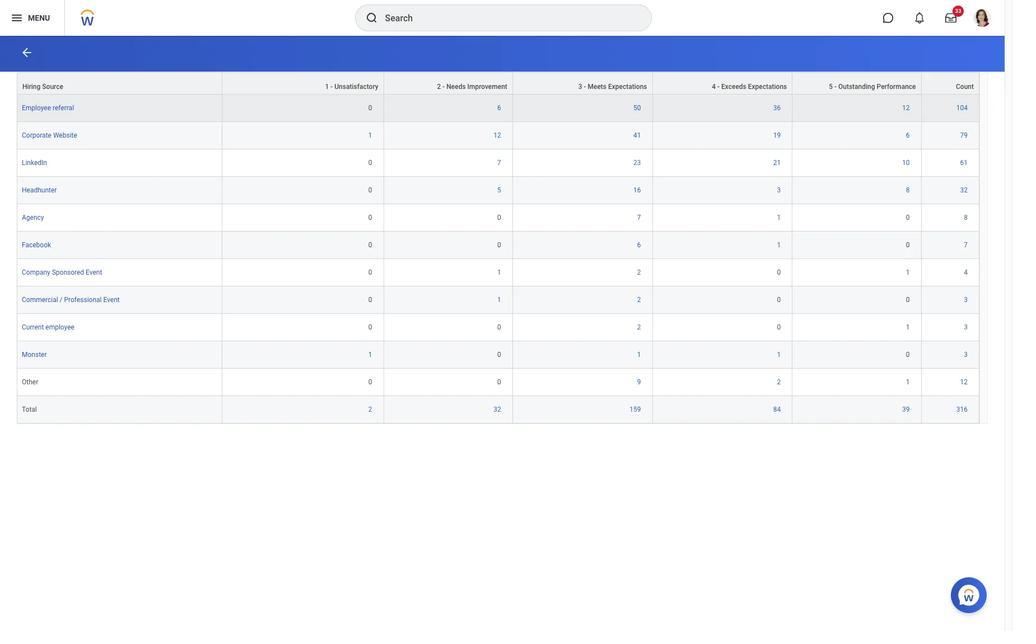 Task type: vqa. For each thing, say whether or not it's contained in the screenshot.
4 button
yes



Task type: locate. For each thing, give the bounding box(es) containing it.
7
[[498, 159, 501, 167], [637, 214, 641, 222], [964, 241, 968, 249]]

8
[[906, 187, 910, 194], [964, 214, 968, 222]]

commercial / professional event
[[22, 296, 120, 304]]

1 horizontal spatial 32
[[961, 187, 968, 194]]

1 expectations from the left
[[608, 83, 647, 91]]

2 - needs improvement
[[437, 83, 507, 91]]

4 for 4
[[964, 269, 968, 277]]

expectations
[[608, 83, 647, 91], [748, 83, 787, 91]]

4 - from the left
[[718, 83, 720, 91]]

10
[[903, 159, 910, 167]]

exceeds
[[722, 83, 747, 91]]

3 inside popup button
[[579, 83, 582, 91]]

0
[[369, 104, 372, 112], [369, 159, 372, 167], [369, 187, 372, 194], [369, 214, 372, 222], [498, 214, 501, 222], [906, 214, 910, 222], [369, 241, 372, 249], [498, 241, 501, 249], [906, 241, 910, 249], [369, 269, 372, 277], [777, 269, 781, 277], [369, 296, 372, 304], [777, 296, 781, 304], [906, 296, 910, 304], [369, 324, 372, 332], [498, 324, 501, 332], [777, 324, 781, 332], [498, 351, 501, 359], [906, 351, 910, 359], [369, 379, 372, 387], [498, 379, 501, 387]]

expectations up 36
[[748, 83, 787, 91]]

1 vertical spatial 7
[[637, 214, 641, 222]]

3 for monster the 3 "button"
[[964, 351, 968, 359]]

1 vertical spatial 32
[[494, 406, 501, 414]]

event right professional
[[103, 296, 120, 304]]

1 horizontal spatial expectations
[[748, 83, 787, 91]]

agency
[[22, 214, 44, 222]]

13 row from the top
[[17, 397, 980, 424]]

7 row from the top
[[17, 232, 980, 259]]

row containing corporate website
[[17, 122, 980, 150]]

0 horizontal spatial 32
[[494, 406, 501, 414]]

1 horizontal spatial 8
[[964, 214, 968, 222]]

5 for 5 - outstanding performance
[[829, 83, 833, 91]]

1 vertical spatial 6
[[906, 132, 910, 139]]

12
[[903, 104, 910, 112], [494, 132, 501, 139], [961, 379, 968, 387]]

row containing other
[[17, 369, 980, 397]]

linkedin
[[22, 159, 47, 167]]

- left exceeds
[[718, 83, 720, 91]]

- inside 'popup button'
[[835, 83, 837, 91]]

2 - from the left
[[443, 83, 445, 91]]

4
[[712, 83, 716, 91], [964, 269, 968, 277]]

1 horizontal spatial 7
[[637, 214, 641, 222]]

50 button
[[634, 104, 643, 113]]

1 horizontal spatial event
[[103, 296, 120, 304]]

2 horizontal spatial 6
[[906, 132, 910, 139]]

0 horizontal spatial 8
[[906, 187, 910, 194]]

32 button
[[961, 186, 970, 195], [494, 406, 503, 415]]

1 vertical spatial 12
[[494, 132, 501, 139]]

9 row from the top
[[17, 287, 980, 314]]

12 down "performance" at the top right
[[903, 104, 910, 112]]

10 row from the top
[[17, 314, 980, 342]]

2 vertical spatial 6
[[637, 241, 641, 249]]

2 row from the top
[[17, 95, 980, 122]]

0 vertical spatial event
[[86, 269, 102, 277]]

6
[[498, 104, 501, 112], [906, 132, 910, 139], [637, 241, 641, 249]]

0 horizontal spatial 12
[[494, 132, 501, 139]]

84 button
[[774, 406, 783, 415]]

employee
[[46, 324, 74, 332]]

79
[[961, 132, 968, 139]]

website
[[53, 132, 77, 139]]

employee referral link
[[22, 102, 74, 112]]

6 button up 10 button on the top right
[[906, 131, 912, 140]]

12 row from the top
[[17, 369, 980, 397]]

1 horizontal spatial 8 button
[[964, 213, 970, 222]]

event right sponsored
[[86, 269, 102, 277]]

2 vertical spatial 12 button
[[961, 378, 970, 387]]

6 down 16 button
[[637, 241, 641, 249]]

menu button
[[0, 0, 65, 36]]

5 row from the top
[[17, 177, 980, 204]]

0 horizontal spatial event
[[86, 269, 102, 277]]

headhunter
[[22, 187, 57, 194]]

notifications large image
[[914, 12, 925, 24]]

104
[[957, 104, 968, 112]]

1 vertical spatial 4
[[964, 269, 968, 277]]

0 vertical spatial 32
[[961, 187, 968, 194]]

4 inside popup button
[[712, 83, 716, 91]]

11 row from the top
[[17, 342, 980, 369]]

2 vertical spatial 7
[[964, 241, 968, 249]]

source
[[42, 83, 63, 91]]

Search Workday  search field
[[385, 6, 628, 30]]

outstanding
[[839, 83, 875, 91]]

12 up "316" button
[[961, 379, 968, 387]]

employee
[[22, 104, 51, 112]]

1 row from the top
[[17, 72, 980, 95]]

84
[[774, 406, 781, 414]]

0 vertical spatial 12
[[903, 104, 910, 112]]

5
[[829, 83, 833, 91], [498, 187, 501, 194]]

0 vertical spatial 4
[[712, 83, 716, 91]]

1 horizontal spatial 32 button
[[961, 186, 970, 195]]

0 horizontal spatial 6
[[498, 104, 501, 112]]

search image
[[365, 11, 378, 25]]

0 horizontal spatial 6 button
[[498, 104, 503, 113]]

41
[[634, 132, 641, 139]]

79 button
[[961, 131, 970, 140]]

row containing employee referral
[[17, 95, 980, 122]]

3 for current employee's the 3 "button"
[[964, 324, 968, 332]]

main content
[[0, 36, 1005, 430]]

5 - outstanding performance
[[829, 83, 916, 91]]

commercial
[[22, 296, 58, 304]]

0 vertical spatial 5
[[829, 83, 833, 91]]

4 - exceeds expectations
[[712, 83, 787, 91]]

3 row from the top
[[17, 122, 980, 150]]

6 button down improvement
[[498, 104, 503, 113]]

1 vertical spatial 7 button
[[637, 213, 643, 222]]

- for 2
[[443, 83, 445, 91]]

expectations for 3 - meets expectations
[[608, 83, 647, 91]]

1 - from the left
[[331, 83, 333, 91]]

12 button up "316" button
[[961, 378, 970, 387]]

company sponsored event link
[[22, 267, 102, 277]]

7 for topmost 7 button
[[498, 159, 501, 167]]

7 up 5 button
[[498, 159, 501, 167]]

12 button down improvement
[[494, 131, 503, 140]]

0 vertical spatial 8
[[906, 187, 910, 194]]

inbox large image
[[946, 12, 957, 24]]

12 down improvement
[[494, 132, 501, 139]]

5 inside 'popup button'
[[829, 83, 833, 91]]

1
[[325, 83, 329, 91], [369, 132, 372, 139], [777, 214, 781, 222], [777, 241, 781, 249], [498, 269, 501, 277], [906, 269, 910, 277], [498, 296, 501, 304], [906, 324, 910, 332], [369, 351, 372, 359], [637, 351, 641, 359], [777, 351, 781, 359], [906, 379, 910, 387]]

facebook link
[[22, 239, 51, 249]]

0 horizontal spatial 5
[[498, 187, 501, 194]]

expectations up 50
[[608, 83, 647, 91]]

2 expectations from the left
[[748, 83, 787, 91]]

1 vertical spatial 32 button
[[494, 406, 503, 415]]

0 vertical spatial 6 button
[[498, 104, 503, 113]]

7 up 4 button
[[964, 241, 968, 249]]

- for 1
[[331, 83, 333, 91]]

7 down 16 button
[[637, 214, 641, 222]]

12 button down "performance" at the top right
[[903, 104, 912, 113]]

- left 'unsatisfactory'
[[331, 83, 333, 91]]

0 horizontal spatial 7 button
[[498, 159, 503, 168]]

0 vertical spatial 8 button
[[906, 186, 912, 195]]

1 horizontal spatial 7 button
[[637, 213, 643, 222]]

6 up 10 button on the top right
[[906, 132, 910, 139]]

7 button
[[498, 159, 503, 168], [637, 213, 643, 222], [964, 241, 970, 250]]

1 horizontal spatial 5
[[829, 83, 833, 91]]

1 - unsatisfactory button
[[222, 73, 384, 94]]

7 button up 4 button
[[964, 241, 970, 250]]

row containing commercial / professional event
[[17, 287, 980, 314]]

1 horizontal spatial 6
[[637, 241, 641, 249]]

1 button
[[369, 131, 374, 140], [777, 213, 783, 222], [777, 241, 783, 250], [498, 268, 503, 277], [906, 268, 912, 277], [498, 296, 503, 305], [906, 323, 912, 332], [369, 351, 374, 360], [637, 351, 643, 360], [777, 351, 783, 360], [906, 378, 912, 387]]

5 button
[[498, 186, 503, 195]]

0 horizontal spatial 4
[[712, 83, 716, 91]]

6 for the middle 6 button
[[637, 241, 641, 249]]

2 button for current employee
[[637, 323, 643, 332]]

3
[[579, 83, 582, 91], [777, 187, 781, 194], [964, 296, 968, 304], [964, 324, 968, 332], [964, 351, 968, 359]]

21 button
[[774, 159, 783, 168]]

total
[[22, 406, 37, 414]]

2 button
[[637, 268, 643, 277], [637, 296, 643, 305], [637, 323, 643, 332], [777, 378, 783, 387], [369, 406, 374, 415]]

1 vertical spatial 12 button
[[494, 131, 503, 140]]

0 button
[[369, 104, 374, 113], [369, 159, 374, 168], [369, 186, 374, 195], [369, 213, 374, 222], [498, 213, 503, 222], [906, 213, 912, 222], [369, 241, 374, 250], [498, 241, 503, 250], [906, 241, 912, 250], [369, 268, 374, 277], [777, 268, 783, 277], [369, 296, 374, 305], [777, 296, 783, 305], [906, 296, 912, 305], [369, 323, 374, 332], [498, 323, 503, 332], [777, 323, 783, 332], [498, 351, 503, 360], [906, 351, 912, 360], [369, 378, 374, 387], [498, 378, 503, 387]]

- left meets
[[584, 83, 586, 91]]

2 horizontal spatial 12 button
[[961, 378, 970, 387]]

8 down 10 button on the top right
[[906, 187, 910, 194]]

row
[[17, 72, 980, 95], [17, 95, 980, 122], [17, 122, 980, 150], [17, 150, 980, 177], [17, 177, 980, 204], [17, 204, 980, 232], [17, 232, 980, 259], [17, 259, 980, 287], [17, 287, 980, 314], [17, 314, 980, 342], [17, 342, 980, 369], [17, 369, 980, 397], [17, 397, 980, 424]]

6 row from the top
[[17, 204, 980, 232]]

0 vertical spatial 32 button
[[961, 186, 970, 195]]

2 horizontal spatial 7
[[964, 241, 968, 249]]

3 button
[[777, 186, 783, 195], [964, 296, 970, 305], [964, 323, 970, 332], [964, 351, 970, 360]]

8 button
[[906, 186, 912, 195], [964, 213, 970, 222]]

1 horizontal spatial 12 button
[[903, 104, 912, 113]]

4 inside button
[[964, 269, 968, 277]]

2 horizontal spatial 12
[[961, 379, 968, 387]]

4 row from the top
[[17, 150, 980, 177]]

8 row from the top
[[17, 259, 980, 287]]

6 button down 16 button
[[637, 241, 643, 250]]

8 down 61 button
[[964, 214, 968, 222]]

19
[[774, 132, 781, 139]]

316
[[957, 406, 968, 414]]

- for 5
[[835, 83, 837, 91]]

7 button down 16 button
[[637, 213, 643, 222]]

9
[[637, 379, 641, 387]]

19 button
[[774, 131, 783, 140]]

32
[[961, 187, 968, 194], [494, 406, 501, 414]]

3 - from the left
[[584, 83, 586, 91]]

1 horizontal spatial 4
[[964, 269, 968, 277]]

- left needs
[[443, 83, 445, 91]]

- left outstanding at the right
[[835, 83, 837, 91]]

8 button down 10 button on the top right
[[906, 186, 912, 195]]

3 for the 3 "button" related to commercial / professional event
[[964, 296, 968, 304]]

0 vertical spatial 7
[[498, 159, 501, 167]]

referral
[[53, 104, 74, 112]]

0 horizontal spatial expectations
[[608, 83, 647, 91]]

6 down improvement
[[498, 104, 501, 112]]

5 for 5
[[498, 187, 501, 194]]

1 vertical spatial 6 button
[[906, 131, 912, 140]]

2 vertical spatial 7 button
[[964, 241, 970, 250]]

7 button up 5 button
[[498, 159, 503, 168]]

corporate
[[22, 132, 51, 139]]

5 - from the left
[[835, 83, 837, 91]]

0 horizontal spatial 7
[[498, 159, 501, 167]]

row containing current employee
[[17, 314, 980, 342]]

159
[[630, 406, 641, 414]]

5 inside button
[[498, 187, 501, 194]]

current employee link
[[22, 322, 74, 332]]

3 - meets expectations button
[[513, 73, 652, 94]]

0 vertical spatial 6
[[498, 104, 501, 112]]

linkedin link
[[22, 157, 47, 167]]

event
[[86, 269, 102, 277], [103, 296, 120, 304]]

12 button
[[903, 104, 912, 113], [494, 131, 503, 140], [961, 378, 970, 387]]

2 vertical spatial 6 button
[[637, 241, 643, 250]]

-
[[331, 83, 333, 91], [443, 83, 445, 91], [584, 83, 586, 91], [718, 83, 720, 91], [835, 83, 837, 91]]

6 for right 6 button
[[906, 132, 910, 139]]

1 vertical spatial 5
[[498, 187, 501, 194]]

8 button up 4 button
[[964, 213, 970, 222]]



Task type: describe. For each thing, give the bounding box(es) containing it.
previous page image
[[20, 46, 34, 59]]

6 for 6 button to the left
[[498, 104, 501, 112]]

employee referral
[[22, 104, 74, 112]]

2 horizontal spatial 7 button
[[964, 241, 970, 250]]

2 button for commercial / professional event
[[637, 296, 643, 305]]

performance
[[877, 83, 916, 91]]

39
[[903, 406, 910, 414]]

current employee
[[22, 324, 74, 332]]

hiring source
[[22, 83, 63, 91]]

0 horizontal spatial 12 button
[[494, 131, 503, 140]]

4 button
[[964, 268, 970, 277]]

monster link
[[22, 349, 47, 359]]

2 button for company sponsored event
[[637, 268, 643, 277]]

headhunter link
[[22, 184, 57, 194]]

justify image
[[10, 11, 24, 25]]

10 button
[[903, 159, 912, 168]]

row containing linkedin
[[17, 150, 980, 177]]

agency link
[[22, 212, 44, 222]]

/
[[60, 296, 62, 304]]

professional
[[64, 296, 102, 304]]

row containing company sponsored event
[[17, 259, 980, 287]]

2 horizontal spatial 6 button
[[906, 131, 912, 140]]

profile logan mcneil image
[[974, 9, 992, 29]]

316 button
[[957, 406, 970, 415]]

2 inside popup button
[[437, 83, 441, 91]]

159 button
[[630, 406, 643, 415]]

3 button for commercial / professional event
[[964, 296, 970, 305]]

corporate website
[[22, 132, 77, 139]]

other
[[22, 379, 38, 387]]

hiring
[[22, 83, 41, 91]]

corporate website link
[[22, 129, 77, 139]]

61
[[961, 159, 968, 167]]

7 for 7 button to the right
[[964, 241, 968, 249]]

improvement
[[468, 83, 507, 91]]

7 for the middle 7 button
[[637, 214, 641, 222]]

unsatisfactory
[[335, 83, 378, 91]]

23 button
[[634, 159, 643, 168]]

33
[[955, 8, 962, 14]]

3 - meets expectations
[[579, 83, 647, 91]]

0 horizontal spatial 8 button
[[906, 186, 912, 195]]

9 button
[[637, 378, 643, 387]]

5 - outstanding performance button
[[793, 73, 921, 94]]

2 - needs improvement button
[[384, 73, 512, 94]]

needs
[[447, 83, 466, 91]]

1 inside 1 - unsatisfactory popup button
[[325, 83, 329, 91]]

other element
[[22, 376, 38, 387]]

monster
[[22, 351, 47, 359]]

50
[[634, 104, 641, 112]]

current
[[22, 324, 44, 332]]

3 button for current employee
[[964, 323, 970, 332]]

1 vertical spatial 8 button
[[964, 213, 970, 222]]

1 horizontal spatial 12
[[903, 104, 910, 112]]

- for 3
[[584, 83, 586, 91]]

count button
[[922, 73, 979, 94]]

row containing monster
[[17, 342, 980, 369]]

company sponsored event
[[22, 269, 102, 277]]

3 for 3 - meets expectations
[[579, 83, 582, 91]]

sponsored
[[52, 269, 84, 277]]

expectations for 4 - exceeds expectations
[[748, 83, 787, 91]]

menu
[[28, 13, 50, 22]]

16 button
[[634, 186, 643, 195]]

104 button
[[957, 104, 970, 113]]

main content containing hiring source
[[0, 36, 1005, 430]]

commercial / professional event link
[[22, 294, 120, 304]]

36 button
[[774, 104, 783, 113]]

3 button for monster
[[964, 351, 970, 360]]

meets
[[588, 83, 607, 91]]

2 vertical spatial 12
[[961, 379, 968, 387]]

0 vertical spatial 12 button
[[903, 104, 912, 113]]

61 button
[[961, 159, 970, 168]]

row containing facebook
[[17, 232, 980, 259]]

21
[[774, 159, 781, 167]]

1 vertical spatial 8
[[964, 214, 968, 222]]

- for 4
[[718, 83, 720, 91]]

company
[[22, 269, 50, 277]]

39 button
[[903, 406, 912, 415]]

0 vertical spatial 7 button
[[498, 159, 503, 168]]

33 button
[[939, 6, 964, 30]]

16
[[634, 187, 641, 194]]

row containing hiring source
[[17, 72, 980, 95]]

1 - unsatisfactory
[[325, 83, 378, 91]]

row containing total
[[17, 397, 980, 424]]

36
[[774, 104, 781, 112]]

total element
[[22, 404, 37, 414]]

4 - exceeds expectations button
[[653, 73, 792, 94]]

23
[[634, 159, 641, 167]]

0 horizontal spatial 32 button
[[494, 406, 503, 415]]

41 button
[[634, 131, 643, 140]]

4 for 4 - exceeds expectations
[[712, 83, 716, 91]]

row containing agency
[[17, 204, 980, 232]]

count
[[956, 83, 974, 91]]

hiring source button
[[17, 73, 222, 94]]

row containing headhunter
[[17, 177, 980, 204]]

1 horizontal spatial 6 button
[[637, 241, 643, 250]]

1 vertical spatial event
[[103, 296, 120, 304]]

facebook
[[22, 241, 51, 249]]



